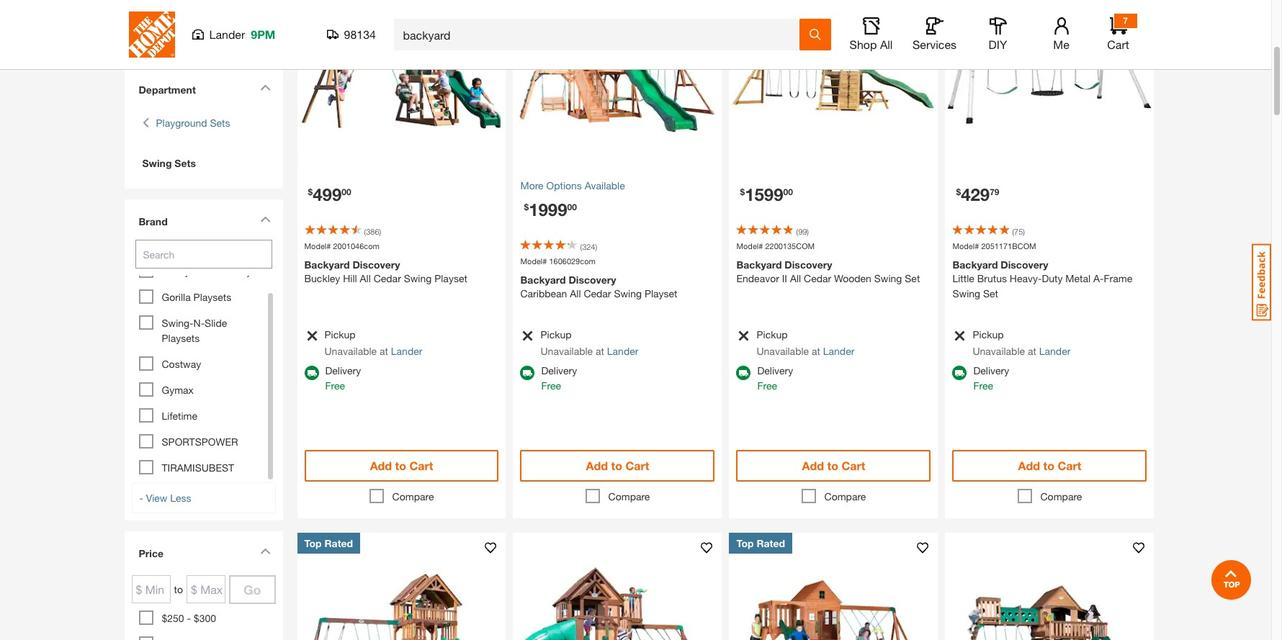 Task type: locate. For each thing, give the bounding box(es) containing it.
limited stock for pickup image for 429
[[953, 330, 966, 342]]

discovery for 429
[[1001, 259, 1049, 271]]

1 vertical spatial caret icon image
[[260, 216, 271, 223]]

backyard inside backyard discovery little brutus heavy-duty metal a-frame swing set
[[953, 259, 998, 271]]

n-
[[193, 317, 205, 329]]

) up 1606029com
[[595, 242, 597, 251]]

2 add to cart from the left
[[586, 459, 649, 473]]

$ inside $ 1599 00
[[740, 186, 745, 197]]

add for 1599
[[802, 459, 824, 473]]

discovery up heavy-
[[1001, 259, 1049, 271]]

2 compare from the left
[[608, 491, 650, 503]]

caret icon image up go button
[[260, 548, 271, 555]]

4 limited stock for pickup image from the left
[[953, 330, 966, 342]]

lifetime link
[[162, 410, 197, 422]]

available shipping image
[[520, 366, 535, 380]]

at for 429
[[1028, 345, 1037, 357]]

endeavor
[[737, 272, 779, 285]]

0 horizontal spatial 00
[[342, 186, 351, 197]]

0 horizontal spatial set
[[905, 272, 920, 285]]

2 vertical spatial caret icon image
[[260, 548, 271, 555]]

playsets
[[193, 291, 231, 303], [162, 332, 200, 344]]

1 delivery free from the left
[[325, 365, 361, 392]]

1 unavailable from the left
[[325, 345, 377, 357]]

swing inside swing sets link
[[142, 157, 172, 169]]

backyard inside backyard discovery endeavor ii all cedar wooden swing set
[[737, 259, 782, 271]]

compare for 499
[[392, 491, 434, 503]]

1 limited stock for pickup image from the left
[[304, 330, 318, 342]]

sets down playground
[[175, 157, 196, 169]]

playset inside backyard discovery caribbean all cedar swing playset
[[645, 287, 678, 300]]

2 horizontal spatial 00
[[783, 186, 793, 197]]

add to cart
[[370, 459, 433, 473], [586, 459, 649, 473], [802, 459, 865, 473], [1018, 459, 1082, 473]]

cedar down 1606029com
[[584, 287, 611, 300]]

499
[[313, 184, 342, 204]]

add for 429
[[1018, 459, 1040, 473]]

cedar for 499
[[374, 272, 401, 285]]

00 inside $ 499 00
[[342, 186, 351, 197]]

add
[[370, 459, 392, 473], [586, 459, 608, 473], [802, 459, 824, 473], [1018, 459, 1040, 473]]

stock
[[173, 7, 199, 19]]

duty
[[1042, 272, 1063, 285]]

$ left 79
[[956, 186, 961, 197]]

backyard discovery
[[162, 265, 252, 277]]

backyard up little
[[953, 259, 998, 271]]

9pm
[[251, 27, 275, 41]]

add to cart button for 1599
[[737, 450, 931, 482]]

$ for 1599
[[740, 186, 745, 197]]

1 horizontal spatial available shipping image
[[737, 366, 751, 380]]

add to cart button for 499
[[304, 450, 499, 482]]

1 horizontal spatial playset
[[645, 287, 678, 300]]

0 horizontal spatial top
[[304, 537, 322, 550]]

gorilla playsets link
[[162, 291, 231, 303]]

free for 1599
[[757, 380, 777, 392]]

Search text field
[[135, 240, 272, 269]]

0 horizontal spatial rated
[[325, 537, 353, 550]]

free for 429
[[974, 380, 993, 392]]

3 add to cart button from the left
[[737, 450, 931, 482]]

$ up model# 2200135com
[[740, 186, 745, 197]]

1 delivery from the left
[[325, 365, 361, 377]]

( up "2051171bcom"
[[1013, 227, 1014, 236]]

little brutus heavy-duty metal a-frame swing set image
[[946, 0, 1154, 170]]

backyard up gorilla
[[162, 265, 204, 277]]

model# up little
[[953, 241, 979, 250]]

sets down department link
[[210, 117, 230, 129]]

sportspower link
[[162, 436, 238, 448]]

) up "2051171bcom"
[[1023, 227, 1025, 236]]

limited stock for pickup image up available shipping image
[[520, 330, 534, 342]]

all inside backyard discovery endeavor ii all cedar wooden swing set
[[790, 272, 801, 285]]

pickup down brutus
[[973, 329, 1004, 341]]

unavailable for 499
[[325, 345, 377, 357]]

cedar inside backyard discovery buckley hill all cedar swing playset
[[374, 272, 401, 285]]

tiramisubest link
[[162, 462, 234, 474]]

backyard discovery little brutus heavy-duty metal a-frame swing set
[[953, 259, 1133, 300]]

1 rated from the left
[[325, 537, 353, 550]]

discovery
[[353, 259, 400, 271], [785, 259, 832, 271], [1001, 259, 1049, 271], [207, 265, 252, 277], [569, 274, 616, 286]]

available shipping image for 499
[[304, 366, 319, 380]]

3 pickup from the left
[[757, 329, 788, 341]]

cedar right hill
[[374, 272, 401, 285]]

top rated for 'highlander all cedar wooden swing set' image
[[304, 537, 353, 550]]

4 add to cart from the left
[[1018, 459, 1082, 473]]

$ up model# 2001046com
[[308, 186, 313, 197]]

1 vertical spatial set
[[983, 287, 998, 300]]

model# up endeavor
[[737, 241, 763, 250]]

2 top from the left
[[737, 537, 754, 550]]

all right ii
[[790, 272, 801, 285]]

backyard up caribbean
[[520, 274, 566, 286]]

( up 1606029com
[[580, 242, 582, 251]]

pickup unavailable at lander down backyard discovery caribbean all cedar swing playset
[[541, 329, 639, 357]]

) for 429
[[1023, 227, 1025, 236]]

limited stock for pickup image
[[304, 330, 318, 342], [520, 330, 534, 342], [737, 330, 750, 342], [953, 330, 966, 342]]

discovery up the gorilla playsets
[[207, 265, 252, 277]]

2 pickup from the left
[[541, 329, 572, 341]]

00 for 1599
[[783, 186, 793, 197]]

0 horizontal spatial top rated
[[304, 537, 353, 550]]

at
[[202, 7, 210, 19], [380, 345, 388, 357], [596, 345, 604, 357], [812, 345, 820, 357], [1028, 345, 1037, 357]]

limited stock for pickup image down buckley
[[304, 330, 318, 342]]

4 delivery free from the left
[[974, 365, 1009, 392]]

cedar right ii
[[804, 272, 831, 285]]

0 horizontal spatial -
[[139, 492, 143, 504]]

swing-n-slide playsets
[[162, 317, 227, 344]]

) up the 2001046com
[[379, 227, 381, 236]]

1 free from the left
[[325, 380, 345, 392]]

00 down "more options available"
[[567, 201, 577, 212]]

discovery down 1606029com
[[569, 274, 616, 286]]

1 horizontal spatial rated
[[757, 537, 785, 550]]

delivery for 429
[[974, 365, 1009, 377]]

pickup down caribbean
[[541, 329, 572, 341]]

at for 1599
[[812, 345, 820, 357]]

00 inside $ 1599 00
[[783, 186, 793, 197]]

caret icon image up 'search' text field
[[260, 216, 271, 223]]

pickup unavailable at lander
[[325, 329, 422, 357], [541, 329, 639, 357], [757, 329, 855, 357], [973, 329, 1071, 357]]

go button
[[229, 575, 276, 604]]

3 lander link from the left
[[823, 345, 855, 357]]

pickup unavailable at lander down ii
[[757, 329, 855, 357]]

pickup
[[325, 329, 356, 341], [541, 329, 572, 341], [757, 329, 788, 341], [973, 329, 1004, 341]]

backyard up buckley
[[304, 259, 350, 271]]

skyfort all cedar wooden swing set with tube slide image
[[513, 533, 722, 640]]

discovery down the 2001046com
[[353, 259, 400, 271]]

add to cart button
[[304, 450, 499, 482], [520, 450, 715, 482], [737, 450, 931, 482], [953, 450, 1147, 482]]

1 horizontal spatial sets
[[210, 117, 230, 129]]

backyard up endeavor
[[737, 259, 782, 271]]

4 add to cart button from the left
[[953, 450, 1147, 482]]

- left view
[[139, 492, 143, 504]]

caret icon image inside department link
[[260, 84, 271, 91]]

2 limited stock for pickup image from the left
[[520, 330, 534, 342]]

1 top rated from the left
[[304, 537, 353, 550]]

1 available shipping image from the left
[[304, 366, 319, 380]]

( 324 )
[[580, 242, 597, 251]]

1 pickup from the left
[[325, 329, 356, 341]]

$ inside $ 499 00
[[308, 186, 313, 197]]

2 horizontal spatial available shipping image
[[953, 366, 967, 380]]

0 vertical spatial sets
[[210, 117, 230, 129]]

$ 1599 00
[[740, 184, 793, 204]]

3 limited stock for pickup image from the left
[[737, 330, 750, 342]]

0 vertical spatial playsets
[[193, 291, 231, 303]]

- view less
[[139, 492, 191, 504]]

1 vertical spatial sets
[[175, 157, 196, 169]]

caret icon image for department
[[260, 84, 271, 91]]

7
[[1123, 15, 1128, 26]]

model#
[[304, 241, 331, 250], [737, 241, 763, 250], [953, 241, 979, 250], [520, 256, 547, 265]]

2 top rated from the left
[[737, 537, 785, 550]]

compare for 429
[[1041, 491, 1082, 503]]

1 add to cart button from the left
[[304, 450, 499, 482]]

me
[[1053, 37, 1070, 51]]

lander for 429
[[1039, 345, 1071, 357]]

pickup down ii
[[757, 329, 788, 341]]

feedback link image
[[1252, 244, 1272, 321]]

3 pickup unavailable at lander from the left
[[757, 329, 855, 357]]

2 delivery from the left
[[541, 365, 577, 377]]

playsets inside swing-n-slide playsets
[[162, 332, 200, 344]]

$ down more on the top
[[524, 201, 529, 212]]

-
[[139, 492, 143, 504], [187, 612, 191, 625]]

playsets down the swing-
[[162, 332, 200, 344]]

lander
[[209, 27, 245, 41], [391, 345, 422, 357], [607, 345, 639, 357], [823, 345, 855, 357], [1039, 345, 1071, 357]]

4 add from the left
[[1018, 459, 1040, 473]]

discovery down 2200135com
[[785, 259, 832, 271]]

cedar
[[374, 272, 401, 285], [804, 272, 831, 285], [584, 287, 611, 300]]

( up 2200135com
[[796, 227, 798, 236]]

model# for 499
[[304, 241, 331, 250]]

available shipping image for 429
[[953, 366, 967, 380]]

3 free from the left
[[757, 380, 777, 392]]

( 75 )
[[1013, 227, 1025, 236]]

4 delivery from the left
[[974, 365, 1009, 377]]

woodridge elite all cedar swing set with elevated tunnel image
[[946, 533, 1154, 640]]

1 caret icon image from the top
[[260, 84, 271, 91]]

lander link for 1599
[[823, 345, 855, 357]]

free for 499
[[325, 380, 345, 392]]

cart 7
[[1107, 15, 1129, 51]]

sportspower
[[162, 436, 238, 448]]

1 pickup unavailable at lander from the left
[[325, 329, 422, 357]]

delivery for 1599
[[757, 365, 793, 377]]

2 caret icon image from the top
[[260, 216, 271, 223]]

add to cart for 429
[[1018, 459, 1082, 473]]

set left little
[[905, 272, 920, 285]]

2 rated from the left
[[757, 537, 785, 550]]

0 vertical spatial set
[[905, 272, 920, 285]]

delivery
[[325, 365, 361, 377], [541, 365, 577, 377], [757, 365, 793, 377], [974, 365, 1009, 377]]

1 compare from the left
[[392, 491, 434, 503]]

( 99 )
[[796, 227, 809, 236]]

swing inside backyard discovery caribbean all cedar swing playset
[[614, 287, 642, 300]]

0 horizontal spatial cedar
[[374, 272, 401, 285]]

all inside backyard discovery buckley hill all cedar swing playset
[[360, 272, 371, 285]]

backyard inside backyard discovery buckley hill all cedar swing playset
[[304, 259, 350, 271]]

in stock at store today
[[162, 7, 267, 19]]

1599
[[745, 184, 783, 204]]

all inside backyard discovery caribbean all cedar swing playset
[[570, 287, 581, 300]]

3 compare from the left
[[825, 491, 866, 503]]

1 horizontal spatial top
[[737, 537, 754, 550]]

sets
[[210, 117, 230, 129], [175, 157, 196, 169]]

caret icon image inside "price" link
[[260, 548, 271, 555]]

to
[[395, 459, 406, 473], [611, 459, 622, 473], [827, 459, 839, 473], [1044, 459, 1055, 473], [174, 584, 183, 596]]

( up the 2001046com
[[364, 227, 366, 236]]

caret icon image inside brand link
[[260, 216, 271, 223]]

set down brutus
[[983, 287, 998, 300]]

1 horizontal spatial top rated
[[737, 537, 785, 550]]

unavailable
[[325, 345, 377, 357], [541, 345, 593, 357], [757, 345, 809, 357], [973, 345, 1025, 357]]

0 horizontal spatial available shipping image
[[304, 366, 319, 380]]

1 add from the left
[[370, 459, 392, 473]]

3 caret icon image from the top
[[260, 548, 271, 555]]

4 unavailable from the left
[[973, 345, 1025, 357]]

4 free from the left
[[974, 380, 993, 392]]

discovery inside backyard discovery buckley hill all cedar swing playset
[[353, 259, 400, 271]]

3 delivery free from the left
[[757, 365, 793, 392]]

00 inside $ 1999 00
[[567, 201, 577, 212]]

3 available shipping image from the left
[[953, 366, 967, 380]]

1 horizontal spatial -
[[187, 612, 191, 625]]

caret icon image down 9pm
[[260, 84, 271, 91]]

1 vertical spatial playset
[[645, 287, 678, 300]]

1 lander link from the left
[[391, 345, 422, 357]]

discovery inside backyard discovery endeavor ii all cedar wooden swing set
[[785, 259, 832, 271]]

model# up buckley
[[304, 241, 331, 250]]

lander 9pm
[[209, 27, 275, 41]]

4 pickup from the left
[[973, 329, 1004, 341]]

model# 2001046com
[[304, 241, 380, 250]]

brand
[[139, 215, 168, 228]]

backyard for 429
[[953, 259, 998, 271]]

4 pickup unavailable at lander from the left
[[973, 329, 1071, 357]]

0 horizontal spatial sets
[[175, 157, 196, 169]]

playset
[[435, 272, 467, 285], [645, 287, 678, 300]]

$ for 499
[[308, 186, 313, 197]]

compare for 1599
[[825, 491, 866, 503]]

0 horizontal spatial playset
[[435, 272, 467, 285]]

2 pickup unavailable at lander from the left
[[541, 329, 639, 357]]

386
[[366, 227, 379, 236]]

2 add to cart button from the left
[[520, 450, 715, 482]]

( 386 )
[[364, 227, 381, 236]]

sets for playground sets
[[210, 117, 230, 129]]

shop all
[[850, 37, 893, 51]]

lander link for 429
[[1039, 345, 1071, 357]]

services
[[913, 37, 957, 51]]

playsets up slide
[[193, 291, 231, 303]]

delivery free
[[325, 365, 361, 392], [541, 365, 577, 392], [757, 365, 793, 392], [974, 365, 1009, 392]]

1 top from the left
[[304, 537, 322, 550]]

2 available shipping image from the left
[[737, 366, 751, 380]]

) up 2200135com
[[807, 227, 809, 236]]

00 up model# 2001046com
[[342, 186, 351, 197]]

pickup unavailable at lander down hill
[[325, 329, 422, 357]]

limited stock for pickup image for 499
[[304, 330, 318, 342]]

1 horizontal spatial 00
[[567, 201, 577, 212]]

4 compare from the left
[[1041, 491, 1082, 503]]

$ 1999 00
[[524, 199, 577, 219]]

model# 2200135com
[[737, 241, 815, 250]]

2 horizontal spatial cedar
[[804, 272, 831, 285]]

- right $250
[[187, 612, 191, 625]]

pickup unavailable at lander down heavy-
[[973, 329, 1071, 357]]

rated
[[325, 537, 353, 550], [757, 537, 785, 550]]

all right hill
[[360, 272, 371, 285]]

1 horizontal spatial set
[[983, 287, 998, 300]]

top for 'highlander all cedar wooden swing set' image
[[304, 537, 322, 550]]

1 vertical spatial playsets
[[162, 332, 200, 344]]

add to cart button for 429
[[953, 450, 1147, 482]]

free
[[325, 380, 345, 392], [541, 380, 561, 392], [757, 380, 777, 392], [974, 380, 993, 392]]

sets for swing sets
[[175, 157, 196, 169]]

3 add to cart from the left
[[802, 459, 865, 473]]

all
[[880, 37, 893, 51], [360, 272, 371, 285], [790, 272, 801, 285], [570, 287, 581, 300]]

3 unavailable from the left
[[757, 345, 809, 357]]

0 vertical spatial caret icon image
[[260, 84, 271, 91]]

00 up 2200135com
[[783, 186, 793, 197]]

pickup down hill
[[325, 329, 356, 341]]

$ inside $ 1999 00
[[524, 201, 529, 212]]

4 lander link from the left
[[1039, 345, 1071, 357]]

( for 429
[[1013, 227, 1014, 236]]

0 vertical spatial playset
[[435, 272, 467, 285]]

limited stock for pickup image down endeavor
[[737, 330, 750, 342]]

3 delivery from the left
[[757, 365, 793, 377]]

backyard
[[304, 259, 350, 271], [737, 259, 782, 271], [953, 259, 998, 271], [162, 265, 204, 277], [520, 274, 566, 286]]

1 horizontal spatial cedar
[[584, 287, 611, 300]]

1 add to cart from the left
[[370, 459, 433, 473]]

$ inside $ 429 79
[[956, 186, 961, 197]]

lander for 1599
[[823, 345, 855, 357]]

$
[[308, 186, 313, 197], [740, 186, 745, 197], [956, 186, 961, 197], [524, 201, 529, 212]]

3 add from the left
[[802, 459, 824, 473]]

available shipping image
[[304, 366, 319, 380], [737, 366, 751, 380], [953, 366, 967, 380]]

discovery inside backyard discovery caribbean all cedar swing playset
[[569, 274, 616, 286]]

limited stock for pickup image down little
[[953, 330, 966, 342]]

00 for 1999
[[567, 201, 577, 212]]

1999
[[529, 199, 567, 219]]

cedar inside backyard discovery endeavor ii all cedar wooden swing set
[[804, 272, 831, 285]]

all right shop
[[880, 37, 893, 51]]

discovery inside backyard discovery little brutus heavy-duty metal a-frame swing set
[[1001, 259, 1049, 271]]

caret icon image
[[260, 84, 271, 91], [260, 216, 271, 223], [260, 548, 271, 555]]

all right caribbean
[[570, 287, 581, 300]]



Task type: vqa. For each thing, say whether or not it's contained in the screenshot.


Task type: describe. For each thing, give the bounding box(es) containing it.
( for 1599
[[796, 227, 798, 236]]

back caret image
[[142, 115, 149, 130]]

price-range-lowerBound telephone field
[[131, 576, 170, 604]]

pickup for 429
[[973, 329, 1004, 341]]

in
[[162, 7, 170, 19]]

go
[[243, 582, 261, 598]]

store
[[213, 7, 237, 19]]

costway link
[[162, 358, 201, 370]]

department
[[139, 84, 196, 96]]

unavailable for 429
[[973, 345, 1025, 357]]

metal
[[1066, 272, 1091, 285]]

more options available
[[520, 179, 625, 191]]

caret icon image for price
[[260, 548, 271, 555]]

75
[[1014, 227, 1023, 236]]

at for 499
[[380, 345, 388, 357]]

more
[[520, 179, 544, 191]]

( for 499
[[364, 227, 366, 236]]

price
[[139, 548, 164, 560]]

lifetime
[[162, 410, 197, 422]]

1 vertical spatial -
[[187, 612, 191, 625]]

discovery for 499
[[353, 259, 400, 271]]

me button
[[1038, 17, 1085, 52]]

little
[[953, 272, 975, 285]]

endeavor ii all cedar wooden swing set image
[[729, 0, 938, 170]]

to for 499
[[395, 459, 406, 473]]

cart for 429
[[1058, 459, 1082, 473]]

options
[[546, 179, 582, 191]]

diy button
[[975, 17, 1021, 52]]

pickup unavailable at lander for 499
[[325, 329, 422, 357]]

00 for 499
[[342, 186, 351, 197]]

to for 429
[[1044, 459, 1055, 473]]

$300
[[194, 612, 216, 625]]

playset inside backyard discovery buckley hill all cedar swing playset
[[435, 272, 467, 285]]

playground sets link
[[156, 115, 230, 130]]

backyard discovery buckley hill all cedar swing playset
[[304, 259, 467, 285]]

backyard discovery link
[[162, 265, 252, 277]]

model# up caribbean
[[520, 256, 547, 265]]

available shipping image for 1599
[[737, 366, 751, 380]]

2200135com
[[765, 241, 815, 250]]

swing-
[[162, 317, 193, 329]]

2051171bcom
[[981, 241, 1036, 250]]

add for 499
[[370, 459, 392, 473]]

price-range-upperBound telephone field
[[187, 576, 225, 604]]

all inside "button"
[[880, 37, 893, 51]]

brutus
[[977, 272, 1007, 285]]

slide
[[205, 317, 227, 329]]

pickup for 499
[[325, 329, 356, 341]]

playground sets
[[156, 117, 230, 129]]

) for 1599
[[807, 227, 809, 236]]

caribbean all cedar swing playset image
[[513, 0, 722, 170]]

98134 button
[[327, 27, 376, 42]]

cart for 499
[[410, 459, 433, 473]]

79
[[990, 186, 1000, 197]]

2 add from the left
[[586, 459, 608, 473]]

shop all button
[[848, 17, 894, 52]]

brand link
[[131, 207, 276, 240]]

ii
[[782, 272, 787, 285]]

hillcrest all cedar wooden swing set image
[[729, 533, 938, 640]]

shop
[[850, 37, 877, 51]]

to for 1599
[[827, 459, 839, 473]]

delivery free for 1599
[[757, 365, 793, 392]]

backyard discovery caribbean all cedar swing playset
[[520, 274, 678, 300]]

buckley hill all cedar swing playset image
[[297, 0, 506, 170]]

pickup unavailable at lander for 429
[[973, 329, 1071, 357]]

swing inside backyard discovery little brutus heavy-duty metal a-frame swing set
[[953, 287, 981, 300]]

swing sets link
[[139, 156, 268, 171]]

costway
[[162, 358, 201, 370]]

cedar for 1599
[[804, 272, 831, 285]]

model# for 1599
[[737, 241, 763, 250]]

swing inside backyard discovery buckley hill all cedar swing playset
[[404, 272, 432, 285]]

limited stock for pickup image for 1599
[[737, 330, 750, 342]]

$250 - $300 link
[[162, 612, 216, 625]]

delivery free for 499
[[325, 365, 361, 392]]

top for hillcrest all cedar wooden swing set image
[[737, 537, 754, 550]]

highlander all cedar wooden swing set image
[[297, 533, 506, 640]]

cedar inside backyard discovery caribbean all cedar swing playset
[[584, 287, 611, 300]]

set inside backyard discovery endeavor ii all cedar wooden swing set
[[905, 272, 920, 285]]

playground
[[156, 117, 207, 129]]

swing-n-slide playsets link
[[162, 317, 227, 344]]

rated for hillcrest all cedar wooden swing set image
[[757, 537, 785, 550]]

$250
[[162, 612, 184, 625]]

324
[[582, 242, 595, 251]]

1606029com
[[549, 256, 596, 265]]

set inside backyard discovery little brutus heavy-duty metal a-frame swing set
[[983, 287, 998, 300]]

What can we help you find today? search field
[[403, 19, 799, 50]]

gorilla
[[162, 291, 191, 303]]

$250 - $300
[[162, 612, 216, 625]]

backyard inside backyard discovery caribbean all cedar swing playset
[[520, 274, 566, 286]]

caribbean
[[520, 287, 567, 300]]

more options available link
[[520, 178, 715, 193]]

services button
[[912, 17, 958, 52]]

a-
[[1094, 272, 1104, 285]]

today
[[240, 7, 267, 19]]

) for 499
[[379, 227, 381, 236]]

$ 499 00
[[308, 184, 351, 204]]

backyard discovery endeavor ii all cedar wooden swing set
[[737, 259, 920, 285]]

in stock at store today link
[[162, 7, 267, 19]]

$ 429 79
[[956, 184, 1000, 204]]

unavailable for 1599
[[757, 345, 809, 357]]

pickup unavailable at lander for 1599
[[757, 329, 855, 357]]

top rated for hillcrest all cedar wooden swing set image
[[737, 537, 785, 550]]

pickup for 1599
[[757, 329, 788, 341]]

99
[[798, 227, 807, 236]]

caret icon image for brand
[[260, 216, 271, 223]]

available
[[585, 179, 625, 191]]

delivery for 499
[[325, 365, 361, 377]]

price link
[[131, 539, 276, 572]]

discovery for 1599
[[785, 259, 832, 271]]

heavy-
[[1010, 272, 1042, 285]]

gymax link
[[162, 384, 194, 396]]

frame
[[1104, 272, 1133, 285]]

$ for 1999
[[524, 201, 529, 212]]

add to cart for 499
[[370, 459, 433, 473]]

2 unavailable from the left
[[541, 345, 593, 357]]

tiramisubest
[[162, 462, 234, 474]]

swing inside backyard discovery endeavor ii all cedar wooden swing set
[[874, 272, 902, 285]]

hill
[[343, 272, 357, 285]]

2 free from the left
[[541, 380, 561, 392]]

2 lander link from the left
[[607, 345, 639, 357]]

lander for 499
[[391, 345, 422, 357]]

the home depot logo image
[[129, 12, 175, 58]]

less
[[170, 492, 191, 504]]

view
[[146, 492, 167, 504]]

wooden
[[834, 272, 872, 285]]

swing sets
[[142, 157, 196, 169]]

2001046com
[[333, 241, 380, 250]]

rated for 'highlander all cedar wooden swing set' image
[[325, 537, 353, 550]]

model# for 429
[[953, 241, 979, 250]]

lander link for 499
[[391, 345, 422, 357]]

diy
[[989, 37, 1007, 51]]

buckley
[[304, 272, 340, 285]]

- view less link
[[131, 483, 276, 514]]

gymax
[[162, 384, 194, 396]]

backyard for 1599
[[737, 259, 782, 271]]

add to cart for 1599
[[802, 459, 865, 473]]

0 vertical spatial -
[[139, 492, 143, 504]]

2 delivery free from the left
[[541, 365, 577, 392]]

98134
[[344, 27, 376, 41]]

department link
[[131, 75, 276, 104]]

model# 2051171bcom
[[953, 241, 1036, 250]]

429
[[961, 184, 990, 204]]

gorilla playsets
[[162, 291, 231, 303]]

delivery free for 429
[[974, 365, 1009, 392]]

model# 1606029com
[[520, 256, 596, 265]]

$ for 429
[[956, 186, 961, 197]]

backyard for 499
[[304, 259, 350, 271]]

cart for 1599
[[842, 459, 865, 473]]



